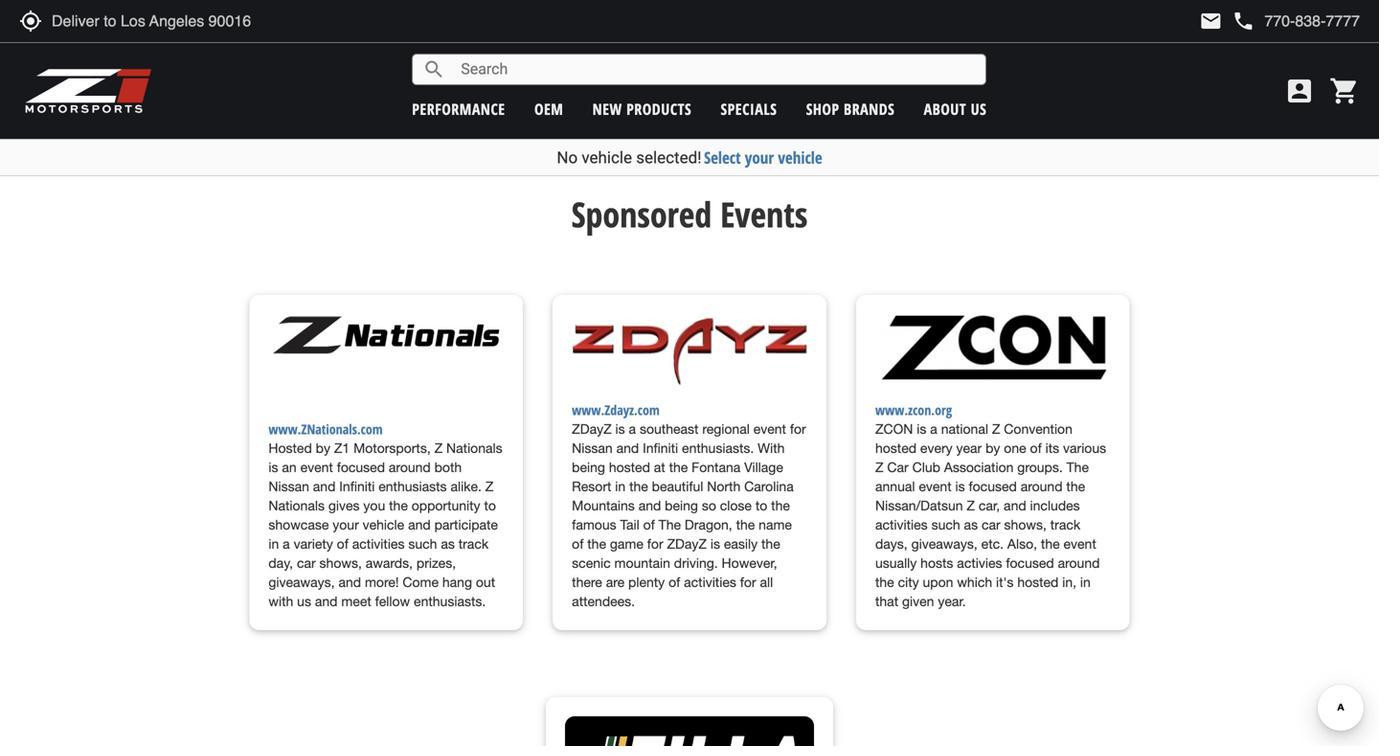 Task type: locate. For each thing, give the bounding box(es) containing it.
car
[[887, 459, 909, 475]]

such inside www.zcon.org zcon is a national z convention hosted every year by one of its various z car club association groups. the annual event is           focused around the nissan/datsun z car, and includes activities such as car shows, track days, giveaways, etc. also, the event usually hosts activies focused around the city upon which it's          hosted in, in that given year.
[[931, 517, 960, 533]]

for
[[790, 421, 806, 437], [647, 536, 663, 552], [740, 574, 756, 590]]

nissan down "an"
[[269, 478, 309, 494]]

event up in,
[[1064, 536, 1096, 552]]

0 vertical spatial infiniti
[[643, 440, 678, 456]]

1 vertical spatial such
[[408, 536, 437, 552]]

the left beautiful
[[629, 478, 648, 494]]

shows,
[[1004, 517, 1047, 533], [319, 555, 362, 571]]

close
[[720, 498, 752, 513]]

nationals up showcase
[[269, 498, 325, 513]]

your
[[745, 147, 774, 169], [333, 517, 359, 533]]

in up mountains
[[615, 478, 626, 494]]

1 vertical spatial for
[[647, 536, 663, 552]]

as
[[964, 517, 978, 533], [441, 536, 455, 552]]

www.znationals.com
[[269, 420, 383, 438]]

0 vertical spatial hosted
[[875, 440, 917, 456]]

oem link
[[534, 99, 563, 119]]

with
[[269, 593, 293, 609]]

you
[[363, 498, 385, 513]]

z left car, in the right of the page
[[967, 498, 975, 513]]

0 vertical spatial enthusiasts.
[[682, 440, 754, 456]]

hosts
[[921, 555, 953, 571]]

1 vertical spatial as
[[441, 536, 455, 552]]

shows, up the also,
[[1004, 517, 1047, 533]]

in up the day,
[[269, 536, 279, 552]]

fellow
[[375, 593, 410, 609]]

0 vertical spatial giveaways,
[[911, 536, 978, 552]]

account_box
[[1284, 76, 1315, 106]]

the left dragon,
[[659, 517, 681, 533]]

1 horizontal spatial the
[[1067, 459, 1089, 475]]

0 horizontal spatial being
[[572, 459, 605, 475]]

around inside www.znationals.com hosted by z1 motorsports, z nationals is an event focused around both nissan and infiniti enthusiasts alike. z nationals gives you the opportunity to showcase your vehicle           and participate in a variety of activities such as track day, car shows, awards, prizes, giveaways, and more! come hang out with us and meet fellow enthusiasts.
[[389, 459, 431, 475]]

0 horizontal spatial in
[[269, 536, 279, 552]]

1 horizontal spatial your
[[745, 147, 774, 169]]

and right car, in the right of the page
[[1004, 498, 1026, 513]]

meet
[[341, 593, 371, 609]]

1 horizontal spatial nissan
[[572, 440, 613, 456]]

track inside www.znationals.com hosted by z1 motorsports, z nationals is an event focused around both nissan and infiniti enthusiasts alike. z nationals gives you the opportunity to showcase your vehicle           and participate in a variety of activities such as track day, car shows, awards, prizes, giveaways, and more! come hang out with us and meet fellow enthusiasts.
[[458, 536, 489, 552]]

such
[[931, 517, 960, 533], [408, 536, 437, 552]]

oem
[[534, 99, 563, 119]]

1 horizontal spatial shows,
[[1004, 517, 1047, 533]]

such down nissan/datsun
[[931, 517, 960, 533]]

hosted left in,
[[1017, 574, 1059, 590]]

around up enthusiasts on the bottom
[[389, 459, 431, 475]]

in
[[615, 478, 626, 494], [269, 536, 279, 552], [1080, 574, 1091, 590]]

focused down the also,
[[1006, 555, 1054, 571]]

0 vertical spatial your
[[745, 147, 774, 169]]

nissan inside www.zdayz.com zdayz is a southeast regional event for nissan and infiniti enthusiasts. with being hosted at the fontana village resort in the beautiful north carolina mountains and being so close           to the famous tail of the dragon, the name of the game for zdayz is easily the scenic mountain driving. however, there are plenty of activities for all attendees.
[[572, 440, 613, 456]]

giveaways,
[[911, 536, 978, 552], [269, 574, 335, 590]]

enthusiasts. up fontana
[[682, 440, 754, 456]]

by left z1
[[316, 440, 330, 456]]

event down club
[[919, 478, 952, 494]]

shop brands link
[[806, 99, 895, 119]]

www.zcon.org zcon is a national z convention hosted every year by one of its various z car club association groups. the annual event is           focused around the nissan/datsun z car, and includes activities such as car shows, track days, giveaways, etc. also, the event usually hosts activies focused around the city upon which it's          hosted in, in that given year.
[[875, 401, 1106, 609]]

track
[[1050, 517, 1080, 533], [458, 536, 489, 552]]

famous
[[572, 517, 616, 533]]

to down 'carolina'
[[755, 498, 767, 513]]

hosted
[[875, 440, 917, 456], [609, 459, 650, 475], [1017, 574, 1059, 590]]

track for www.zcon.org
[[1050, 517, 1080, 533]]

0 horizontal spatial for
[[647, 536, 663, 552]]

to
[[484, 498, 496, 513], [755, 498, 767, 513]]

1 vertical spatial focused
[[969, 478, 1017, 494]]

select
[[704, 147, 741, 169]]

groups.
[[1017, 459, 1063, 475]]

1 vertical spatial car
[[297, 555, 316, 571]]

zdayz up driving.
[[667, 536, 707, 552]]

1 horizontal spatial a
[[629, 421, 636, 437]]

the down various
[[1067, 459, 1089, 475]]

for left all
[[740, 574, 756, 590]]

being up resort
[[572, 459, 605, 475]]

the down famous
[[587, 536, 606, 552]]

0 horizontal spatial shows,
[[319, 555, 362, 571]]

nationals up both
[[446, 440, 502, 456]]

by left one
[[986, 440, 1000, 456]]

the up name
[[771, 498, 790, 513]]

0 horizontal spatial the
[[659, 517, 681, 533]]

1 horizontal spatial hosted
[[875, 440, 917, 456]]

1 horizontal spatial in
[[615, 478, 626, 494]]

around down groups.
[[1021, 478, 1063, 494]]

for up 'carolina'
[[790, 421, 806, 437]]

showcase
[[269, 517, 329, 533]]

etc.
[[981, 536, 1004, 552]]

around up in,
[[1058, 555, 1100, 571]]

www.zdayz.com zdayz is a southeast regional event for nissan and infiniti enthusiasts. with being hosted at the fontana village resort in the beautiful north carolina mountains and being so close           to the famous tail of the dragon, the name of the game for zdayz is easily the scenic mountain driving. however, there are plenty of activities for all attendees.
[[572, 401, 806, 609]]

giveaways, up hosts
[[911, 536, 978, 552]]

track down includes
[[1050, 517, 1080, 533]]

2 vertical spatial for
[[740, 574, 756, 590]]

1 vertical spatial shows,
[[319, 555, 362, 571]]

driving.
[[674, 555, 718, 571]]

vehicle right no
[[582, 148, 632, 167]]

the
[[669, 459, 688, 475], [629, 478, 648, 494], [1066, 478, 1085, 494], [389, 498, 408, 513], [771, 498, 790, 513], [736, 517, 755, 533], [587, 536, 606, 552], [761, 536, 780, 552], [1041, 536, 1060, 552], [875, 574, 894, 590]]

a down www.zdayz.com
[[629, 421, 636, 437]]

us
[[297, 593, 311, 609]]

track for www.znationals.com
[[458, 536, 489, 552]]

various
[[1063, 440, 1106, 456]]

2 vertical spatial in
[[1080, 574, 1091, 590]]

2 horizontal spatial for
[[790, 421, 806, 437]]

focused up car, in the right of the page
[[969, 478, 1017, 494]]

0 vertical spatial focused
[[337, 459, 385, 475]]

performance link
[[412, 99, 505, 119]]

2 horizontal spatial hosted
[[1017, 574, 1059, 590]]

hosted down zcon
[[875, 440, 917, 456]]

0 horizontal spatial nationals
[[269, 498, 325, 513]]

0 horizontal spatial nissan
[[269, 478, 309, 494]]

brands
[[844, 99, 895, 119]]

being
[[572, 459, 605, 475], [665, 498, 698, 513]]

1 vertical spatial infiniti
[[339, 478, 375, 494]]

0 vertical spatial as
[[964, 517, 978, 533]]

activities inside www.zdayz.com zdayz is a southeast regional event for nissan and infiniti enthusiasts. with being hosted at the fontana village resort in the beautiful north carolina mountains and being so close           to the famous tail of the dragon, the name of the game for zdayz is easily the scenic mountain driving. however, there are plenty of activities for all attendees.
[[684, 574, 736, 590]]

2 horizontal spatial vehicle
[[778, 147, 822, 169]]

my_location
[[19, 10, 42, 33]]

1 horizontal spatial zdayz
[[667, 536, 707, 552]]

0 vertical spatial nissan
[[572, 440, 613, 456]]

at
[[654, 459, 665, 475]]

1 vertical spatial zdayz
[[667, 536, 707, 552]]

2 vertical spatial activities
[[684, 574, 736, 590]]

as up prizes,
[[441, 536, 455, 552]]

0 horizontal spatial by
[[316, 440, 330, 456]]

car
[[982, 517, 1000, 533], [297, 555, 316, 571]]

activities down driving.
[[684, 574, 736, 590]]

infiniti
[[643, 440, 678, 456], [339, 478, 375, 494]]

0 vertical spatial around
[[389, 459, 431, 475]]

2 horizontal spatial in
[[1080, 574, 1091, 590]]

in inside www.zdayz.com zdayz is a southeast regional event for nissan and infiniti enthusiasts. with being hosted at the fontana village resort in the beautiful north carolina mountains and being so close           to the famous tail of the dragon, the name of the game for zdayz is easily the scenic mountain driving. however, there are plenty of activities for all attendees.
[[615, 478, 626, 494]]

nissan
[[572, 440, 613, 456], [269, 478, 309, 494]]

0 horizontal spatial such
[[408, 536, 437, 552]]

giveaways, up us
[[269, 574, 335, 590]]

1 vertical spatial the
[[659, 517, 681, 533]]

0 horizontal spatial zdayz
[[572, 421, 612, 437]]

is left "an"
[[269, 459, 278, 475]]

0 vertical spatial track
[[1050, 517, 1080, 533]]

to up "participate"
[[484, 498, 496, 513]]

1 vertical spatial giveaways,
[[269, 574, 335, 590]]

1 horizontal spatial vehicle
[[582, 148, 632, 167]]

enthusiasts. down hang
[[414, 593, 486, 609]]

your right the select
[[745, 147, 774, 169]]

z1
[[334, 440, 350, 456]]

0 vertical spatial activities
[[875, 517, 928, 533]]

a inside www.znationals.com hosted by z1 motorsports, z nationals is an event focused around both nissan and infiniti enthusiasts alike. z nationals gives you the opportunity to showcase your vehicle           and participate in a variety of activities such as track day, car shows, awards, prizes, giveaways, and more! come hang out with us and meet fellow enthusiasts.
[[283, 536, 290, 552]]

track down "participate"
[[458, 536, 489, 552]]

of right tail
[[643, 517, 655, 533]]

a
[[629, 421, 636, 437], [930, 421, 937, 437], [283, 536, 290, 552]]

day,
[[269, 555, 293, 571]]

account_box link
[[1280, 76, 1320, 106]]

shows, down variety
[[319, 555, 362, 571]]

0 horizontal spatial a
[[283, 536, 290, 552]]

of left its
[[1030, 440, 1042, 456]]

activities
[[875, 517, 928, 533], [352, 536, 405, 552], [684, 574, 736, 590]]

vehicle down you
[[363, 517, 404, 533]]

0 vertical spatial in
[[615, 478, 626, 494]]

the right at
[[669, 459, 688, 475]]

0 vertical spatial being
[[572, 459, 605, 475]]

1 horizontal spatial car
[[982, 517, 1000, 533]]

z right national
[[992, 421, 1000, 437]]

new products link
[[593, 99, 692, 119]]

as up the 'activies'
[[964, 517, 978, 533]]

is down dragon,
[[710, 536, 720, 552]]

car up etc. on the bottom of page
[[982, 517, 1000, 533]]

southeast
[[640, 421, 699, 437]]

0 vertical spatial car
[[982, 517, 1000, 533]]

of
[[1030, 440, 1042, 456], [643, 517, 655, 533], [337, 536, 348, 552], [572, 536, 584, 552], [669, 574, 680, 590]]

gives
[[328, 498, 360, 513]]

activities up awards,
[[352, 536, 405, 552]]

1 horizontal spatial giveaways,
[[911, 536, 978, 552]]

enthusiasts.
[[682, 440, 754, 456], [414, 593, 486, 609]]

0 horizontal spatial hosted
[[609, 459, 650, 475]]

mail
[[1199, 10, 1222, 33]]

0 vertical spatial for
[[790, 421, 806, 437]]

selected!
[[636, 148, 702, 167]]

1 vertical spatial being
[[665, 498, 698, 513]]

1 horizontal spatial by
[[986, 440, 1000, 456]]

a inside www.zcon.org zcon is a national z convention hosted every year by one of its various z car club association groups. the annual event is           focused around the nissan/datsun z car, and includes activities such as car shows, track days, giveaways, etc. also, the event usually hosts activies focused around the city upon which it's          hosted in, in that given year.
[[930, 421, 937, 437]]

for up mountain
[[647, 536, 663, 552]]

come
[[403, 574, 439, 590]]

your down gives
[[333, 517, 359, 533]]

2 horizontal spatial activities
[[875, 517, 928, 533]]

shopping_cart link
[[1325, 76, 1360, 106]]

0 horizontal spatial as
[[441, 536, 455, 552]]

1 by from the left
[[316, 440, 330, 456]]

is down www.zcon.org link
[[917, 421, 926, 437]]

mail link
[[1199, 10, 1222, 33]]

0 horizontal spatial giveaways,
[[269, 574, 335, 590]]

a inside www.zdayz.com zdayz is a southeast regional event for nissan and infiniti enthusiasts. with being hosted at the fontana village resort in the beautiful north carolina mountains and being so close           to the famous tail of the dragon, the name of the game for zdayz is easily the scenic mountain driving. however, there are plenty of activities for all attendees.
[[629, 421, 636, 437]]

0 horizontal spatial to
[[484, 498, 496, 513]]

0 vertical spatial shows,
[[1004, 517, 1047, 533]]

the down enthusiasts on the bottom
[[389, 498, 408, 513]]

car inside www.zcon.org zcon is a national z convention hosted every year by one of its various z car club association groups. the annual event is           focused around the nissan/datsun z car, and includes activities such as car shows, track days, giveaways, etc. also, the event usually hosts activies focused around the city upon which it's          hosted in, in that given year.
[[982, 517, 1000, 533]]

1 to from the left
[[484, 498, 496, 513]]

of right variety
[[337, 536, 348, 552]]

around
[[389, 459, 431, 475], [1021, 478, 1063, 494], [1058, 555, 1100, 571]]

0 horizontal spatial enthusiasts.
[[414, 593, 486, 609]]

the up easily
[[736, 517, 755, 533]]

0 horizontal spatial infiniti
[[339, 478, 375, 494]]

nissan up resort
[[572, 440, 613, 456]]

to inside www.zdayz.com zdayz is a southeast regional event for nissan and infiniti enthusiasts. with being hosted at the fontana village resort in the beautiful north carolina mountains and being so close           to the famous tail of the dragon, the name of the game for zdayz is easily the scenic mountain driving. however, there are plenty of activities for all attendees.
[[755, 498, 767, 513]]

0 horizontal spatial car
[[297, 555, 316, 571]]

game
[[610, 536, 643, 552]]

0 vertical spatial the
[[1067, 459, 1089, 475]]

z up both
[[434, 440, 443, 456]]

0 vertical spatial such
[[931, 517, 960, 533]]

event inside www.zdayz.com zdayz is a southeast regional event for nissan and infiniti enthusiasts. with being hosted at the fontana village resort in the beautiful north carolina mountains and being so close           to the famous tail of the dragon, the name of the game for zdayz is easily the scenic mountain driving. however, there are plenty of activities for all attendees.
[[753, 421, 786, 437]]

your inside www.znationals.com hosted by z1 motorsports, z nationals is an event focused around both nissan and infiniti enthusiasts alike. z nationals gives you the opportunity to showcase your vehicle           and participate in a variety of activities such as track day, car shows, awards, prizes, giveaways, and more! come hang out with us and meet fellow enthusiasts.
[[333, 517, 359, 533]]

2 by from the left
[[986, 440, 1000, 456]]

0 horizontal spatial vehicle
[[363, 517, 404, 533]]

includes
[[1030, 498, 1080, 513]]

1 horizontal spatial as
[[964, 517, 978, 533]]

focused down z1
[[337, 459, 385, 475]]

0 horizontal spatial your
[[333, 517, 359, 533]]

a up the day,
[[283, 536, 290, 552]]

infiniti up gives
[[339, 478, 375, 494]]

vehicle
[[778, 147, 822, 169], [582, 148, 632, 167], [363, 517, 404, 533]]

infiniti up at
[[643, 440, 678, 456]]

2 horizontal spatial a
[[930, 421, 937, 437]]

1 vertical spatial your
[[333, 517, 359, 533]]

north
[[707, 478, 741, 494]]

event up with
[[753, 421, 786, 437]]

car inside www.znationals.com hosted by z1 motorsports, z nationals is an event focused around both nissan and infiniti enthusiasts alike. z nationals gives you the opportunity to showcase your vehicle           and participate in a variety of activities such as track day, car shows, awards, prizes, giveaways, and more! come hang out with us and meet fellow enthusiasts.
[[297, 555, 316, 571]]

1 vertical spatial enthusiasts.
[[414, 593, 486, 609]]

and up meet
[[339, 574, 361, 590]]

performance
[[412, 99, 505, 119]]

shows, inside www.znationals.com hosted by z1 motorsports, z nationals is an event focused around both nissan and infiniti enthusiasts alike. z nationals gives you the opportunity to showcase your vehicle           and participate in a variety of activities such as track day, car shows, awards, prizes, giveaways, and more! come hang out with us and meet fellow enthusiasts.
[[319, 555, 362, 571]]

year.
[[938, 593, 966, 609]]

in right in,
[[1080, 574, 1091, 590]]

1 horizontal spatial track
[[1050, 517, 1080, 533]]

1 vertical spatial track
[[458, 536, 489, 552]]

event right "an"
[[300, 459, 333, 475]]

a for www.zdayz.com
[[629, 421, 636, 437]]

1 vertical spatial activities
[[352, 536, 405, 552]]

zdayz down www.zdayz.com
[[572, 421, 612, 437]]

1 horizontal spatial infiniti
[[643, 440, 678, 456]]

0 vertical spatial nationals
[[446, 440, 502, 456]]

vehicle inside www.znationals.com hosted by z1 motorsports, z nationals is an event focused around both nissan and infiniti enthusiasts alike. z nationals gives you the opportunity to showcase your vehicle           and participate in a variety of activities such as track day, car shows, awards, prizes, giveaways, and more! come hang out with us and meet fellow enthusiasts.
[[363, 517, 404, 533]]

and down opportunity on the left
[[408, 517, 431, 533]]

enthusiasts. inside www.znationals.com hosted by z1 motorsports, z nationals is an event focused around both nissan and infiniti enthusiasts alike. z nationals gives you the opportunity to showcase your vehicle           and participate in a variety of activities such as track day, car shows, awards, prizes, giveaways, and more! come hang out with us and meet fellow enthusiasts.
[[414, 593, 486, 609]]

2 to from the left
[[755, 498, 767, 513]]

village
[[744, 459, 783, 475]]

in,
[[1062, 574, 1077, 590]]

track inside www.zcon.org zcon is a national z convention hosted every year by one of its various z car club association groups. the annual event is           focused around the nissan/datsun z car, and includes activities such as car shows, track days, giveaways, etc. also, the event usually hosts activies focused around the city upon which it's          hosted in, in that given year.
[[1050, 517, 1080, 533]]

a up every
[[930, 421, 937, 437]]

1 horizontal spatial to
[[755, 498, 767, 513]]

1 vertical spatial nissan
[[269, 478, 309, 494]]

car down variety
[[297, 555, 316, 571]]

1 vertical spatial in
[[269, 536, 279, 552]]

1 horizontal spatial activities
[[684, 574, 736, 590]]

0 horizontal spatial track
[[458, 536, 489, 552]]

such inside www.znationals.com hosted by z1 motorsports, z nationals is an event focused around both nissan and infiniti enthusiasts alike. z nationals gives you the opportunity to showcase your vehicle           and participate in a variety of activities such as track day, car shows, awards, prizes, giveaways, and more! come hang out with us and meet fellow enthusiasts.
[[408, 536, 437, 552]]

us
[[971, 99, 987, 119]]

usually
[[875, 555, 917, 571]]

to inside www.znationals.com hosted by z1 motorsports, z nationals is an event focused around both nissan and infiniti enthusiasts alike. z nationals gives you the opportunity to showcase your vehicle           and participate in a variety of activities such as track day, car shows, awards, prizes, giveaways, and more! come hang out with us and meet fellow enthusiasts.
[[484, 498, 496, 513]]

vehicle down shop
[[778, 147, 822, 169]]

1 vertical spatial hosted
[[609, 459, 650, 475]]

select your vehicle link
[[704, 147, 822, 169]]

such up prizes,
[[408, 536, 437, 552]]

resort
[[572, 478, 611, 494]]

0 horizontal spatial activities
[[352, 536, 405, 552]]

the down name
[[761, 536, 780, 552]]

being down beautiful
[[665, 498, 698, 513]]

Search search field
[[446, 55, 986, 84]]

1 horizontal spatial such
[[931, 517, 960, 533]]

as inside www.zcon.org zcon is a national z convention hosted every year by one of its various z car club association groups. the annual event is           focused around the nissan/datsun z car, and includes activities such as car shows, track days, giveaways, etc. also, the event usually hosts activies focused around the city upon which it's          hosted in, in that given year.
[[964, 517, 978, 533]]

hosted left at
[[609, 459, 650, 475]]

activities up days,
[[875, 517, 928, 533]]

1 horizontal spatial enthusiasts.
[[682, 440, 754, 456]]



Task type: describe. For each thing, give the bounding box(es) containing it.
tail
[[620, 517, 639, 533]]

participate
[[434, 517, 498, 533]]

z right alike.
[[485, 478, 494, 494]]

1 vertical spatial nationals
[[269, 498, 325, 513]]

the up includes
[[1066, 478, 1085, 494]]

phone
[[1232, 10, 1255, 33]]

mountains
[[572, 498, 635, 513]]

with
[[758, 440, 785, 456]]

zcon
[[875, 421, 913, 437]]

about
[[924, 99, 966, 119]]

in inside www.zcon.org zcon is a national z convention hosted every year by one of its various z car club association groups. the annual event is           focused around the nissan/datsun z car, and includes activities such as car shows, track days, giveaways, etc. also, the event usually hosts activies focused around the city upon which it's          hosted in, in that given year.
[[1080, 574, 1091, 590]]

one
[[1004, 440, 1026, 456]]

more!
[[365, 574, 399, 590]]

activities inside www.zcon.org zcon is a national z convention hosted every year by one of its various z car club association groups. the annual event is           focused around the nissan/datsun z car, and includes activities such as car shows, track days, giveaways, etc. also, the event usually hosts activies focused around the city upon which it's          hosted in, in that given year.
[[875, 517, 928, 533]]

carolina
[[744, 478, 794, 494]]

as inside www.znationals.com hosted by z1 motorsports, z nationals is an event focused around both nissan and infiniti enthusiasts alike. z nationals gives you the opportunity to showcase your vehicle           and participate in a variety of activities such as track day, car shows, awards, prizes, giveaways, and more! come hang out with us and meet fellow enthusiasts.
[[441, 536, 455, 552]]

specials
[[721, 99, 777, 119]]

dragon,
[[685, 517, 732, 533]]

activies
[[957, 555, 1002, 571]]

z left car
[[875, 459, 884, 475]]

and right us
[[315, 593, 338, 609]]

0 vertical spatial zdayz
[[572, 421, 612, 437]]

nissan inside www.znationals.com hosted by z1 motorsports, z nationals is an event focused around both nissan and infiniti enthusiasts alike. z nationals gives you the opportunity to showcase your vehicle           and participate in a variety of activities such as track day, car shows, awards, prizes, giveaways, and more! come hang out with us and meet fellow enthusiasts.
[[269, 478, 309, 494]]

by inside www.zcon.org zcon is a national z convention hosted every year by one of its various z car club association groups. the annual event is           focused around the nissan/datsun z car, and includes activities such as car shows, track days, giveaways, etc. also, the event usually hosts activies focused around the city upon which it's          hosted in, in that given year.
[[986, 440, 1000, 456]]

so
[[702, 498, 716, 513]]

of up the scenic at the left bottom of the page
[[572, 536, 584, 552]]

by inside www.znationals.com hosted by z1 motorsports, z nationals is an event focused around both nissan and infiniti enthusiasts alike. z nationals gives you the opportunity to showcase your vehicle           and participate in a variety of activities such as track day, car shows, awards, prizes, giveaways, and more! come hang out with us and meet fellow enthusiasts.
[[316, 440, 330, 456]]

alike.
[[451, 478, 482, 494]]

search
[[423, 58, 446, 81]]

www.zdayz.com link
[[572, 400, 660, 420]]

no vehicle selected! select your vehicle
[[557, 147, 822, 169]]

prizes,
[[416, 555, 456, 571]]

1 horizontal spatial nationals
[[446, 440, 502, 456]]

the inside www.zdayz.com zdayz is a southeast regional event for nissan and infiniti enthusiasts. with being hosted at the fontana village resort in the beautiful north carolina mountains and being so close           to the famous tail of the dragon, the name of the game for zdayz is easily the scenic mountain driving. however, there are plenty of activities for all attendees.
[[659, 517, 681, 533]]

products
[[626, 99, 692, 119]]

the up that
[[875, 574, 894, 590]]

in inside www.znationals.com hosted by z1 motorsports, z nationals is an event focused around both nissan and infiniti enthusiasts alike. z nationals gives you the opportunity to showcase your vehicle           and participate in a variety of activities such as track day, car shows, awards, prizes, giveaways, and more! come hang out with us and meet fellow enthusiasts.
[[269, 536, 279, 552]]

and up tail
[[638, 498, 661, 513]]

and up gives
[[313, 478, 336, 494]]

infiniti inside www.znationals.com hosted by z1 motorsports, z nationals is an event focused around both nissan and infiniti enthusiasts alike. z nationals gives you the opportunity to showcase your vehicle           and participate in a variety of activities such as track day, car shows, awards, prizes, giveaways, and more! come hang out with us and meet fellow enthusiasts.
[[339, 478, 375, 494]]

is inside www.znationals.com hosted by z1 motorsports, z nationals is an event focused around both nissan and infiniti enthusiasts alike. z nationals gives you the opportunity to showcase your vehicle           and participate in a variety of activities such as track day, car shows, awards, prizes, giveaways, and more! come hang out with us and meet fellow enthusiasts.
[[269, 459, 278, 475]]

giveaways, inside www.znationals.com hosted by z1 motorsports, z nationals is an event focused around both nissan and infiniti enthusiasts alike. z nationals gives you the opportunity to showcase your vehicle           and participate in a variety of activities such as track day, car shows, awards, prizes, giveaways, and more! come hang out with us and meet fellow enthusiasts.
[[269, 574, 335, 590]]

1 horizontal spatial for
[[740, 574, 756, 590]]

beautiful
[[652, 478, 703, 494]]

enthusiasts
[[379, 478, 447, 494]]

convention
[[1004, 421, 1073, 437]]

motorsports,
[[353, 440, 431, 456]]

z1 motorsports logo image
[[24, 67, 153, 115]]

also,
[[1007, 536, 1037, 552]]

days,
[[875, 536, 908, 552]]

however,
[[722, 555, 777, 571]]

sponsored events
[[571, 191, 808, 238]]

no
[[557, 148, 578, 167]]

year
[[956, 440, 982, 456]]

giveaways, inside www.zcon.org zcon is a national z convention hosted every year by one of its various z car club association groups. the annual event is           focused around the nissan/datsun z car, and includes activities such as car shows, track days, giveaways, etc. also, the event usually hosts activies focused around the city upon which it's          hosted in, in that given year.
[[911, 536, 978, 552]]

an
[[282, 459, 297, 475]]

new
[[593, 99, 622, 119]]

shows, inside www.zcon.org zcon is a national z convention hosted every year by one of its various z car club association groups. the annual event is           focused around the nissan/datsun z car, and includes activities such as car shows, track days, giveaways, etc. also, the event usually hosts activies focused around the city upon which it's          hosted in, in that given year.
[[1004, 517, 1047, 533]]

club
[[912, 459, 940, 475]]

1 vertical spatial around
[[1021, 478, 1063, 494]]

regional
[[702, 421, 750, 437]]

hang
[[442, 574, 472, 590]]

shopping_cart
[[1329, 76, 1360, 106]]

phone link
[[1232, 10, 1360, 33]]

specials link
[[721, 99, 777, 119]]

shop brands
[[806, 99, 895, 119]]

2 vertical spatial focused
[[1006, 555, 1054, 571]]

awards,
[[366, 555, 413, 571]]

2 vertical spatial hosted
[[1017, 574, 1059, 590]]

its
[[1045, 440, 1059, 456]]

www.znationals.com hosted by z1 motorsports, z nationals is an event focused around both nissan and infiniti enthusiasts alike. z nationals gives you the opportunity to showcase your vehicle           and participate in a variety of activities such as track day, car shows, awards, prizes, giveaways, and more! come hang out with us and meet fellow enthusiasts.
[[269, 420, 502, 609]]

hosted
[[269, 440, 312, 456]]

www.znationals.com link
[[269, 420, 383, 439]]

of right plenty
[[669, 574, 680, 590]]

are
[[606, 574, 625, 590]]

plenty
[[628, 574, 665, 590]]

hosted inside www.zdayz.com zdayz is a southeast regional event for nissan and infiniti enthusiasts. with being hosted at the fontana village resort in the beautiful north carolina mountains and being so close           to the famous tail of the dragon, the name of the game for zdayz is easily the scenic mountain driving. however, there are plenty of activities for all attendees.
[[609, 459, 650, 475]]

opportunity
[[412, 498, 480, 513]]

there
[[572, 574, 602, 590]]

city
[[898, 574, 919, 590]]

shop
[[806, 99, 840, 119]]

vehicle inside no vehicle selected! select your vehicle
[[582, 148, 632, 167]]

about us link
[[924, 99, 987, 119]]

given
[[902, 593, 934, 609]]

is down association
[[955, 478, 965, 494]]

the inside www.zcon.org zcon is a national z convention hosted every year by one of its various z car club association groups. the annual event is           focused around the nissan/datsun z car, and includes activities such as car shows, track days, giveaways, etc. also, the event usually hosts activies focused around the city upon which it's          hosted in, in that given year.
[[1067, 459, 1089, 475]]

that
[[875, 593, 898, 609]]

attendees.
[[572, 593, 635, 609]]

enthusiasts. inside www.zdayz.com zdayz is a southeast regional event for nissan and infiniti enthusiasts. with being hosted at the fontana village resort in the beautiful north carolina mountains and being so close           to the famous tail of the dragon, the name of the game for zdayz is easily the scenic mountain driving. however, there are plenty of activities for all attendees.
[[682, 440, 754, 456]]

about us
[[924, 99, 987, 119]]

mountain
[[614, 555, 670, 571]]

car,
[[979, 498, 1000, 513]]

is down www.zdayz.com
[[615, 421, 625, 437]]

focused inside www.znationals.com hosted by z1 motorsports, z nationals is an event focused around both nissan and infiniti enthusiasts alike. z nationals gives you the opportunity to showcase your vehicle           and participate in a variety of activities such as track day, car shows, awards, prizes, giveaways, and more! come hang out with us and meet fellow enthusiasts.
[[337, 459, 385, 475]]

of inside www.znationals.com hosted by z1 motorsports, z nationals is an event focused around both nissan and infiniti enthusiasts alike. z nationals gives you the opportunity to showcase your vehicle           and participate in a variety of activities such as track day, car shows, awards, prizes, giveaways, and more! come hang out with us and meet fellow enthusiasts.
[[337, 536, 348, 552]]

the right the also,
[[1041, 536, 1060, 552]]

easily
[[724, 536, 758, 552]]

and down www.zdayz.com link
[[616, 440, 639, 456]]

mail phone
[[1199, 10, 1255, 33]]

all
[[760, 574, 773, 590]]

a for www.zcon.org
[[930, 421, 937, 437]]

event inside www.znationals.com hosted by z1 motorsports, z nationals is an event focused around both nissan and infiniti enthusiasts alike. z nationals gives you the opportunity to showcase your vehicle           and participate in a variety of activities such as track day, car shows, awards, prizes, giveaways, and more! come hang out with us and meet fellow enthusiasts.
[[300, 459, 333, 475]]

variety
[[294, 536, 333, 552]]

which
[[957, 574, 992, 590]]

infiniti inside www.zdayz.com zdayz is a southeast regional event for nissan and infiniti enthusiasts. with being hosted at the fontana village resort in the beautiful north carolina mountains and being so close           to the famous tail of the dragon, the name of the game for zdayz is easily the scenic mountain driving. however, there are plenty of activities for all attendees.
[[643, 440, 678, 456]]

activities inside www.znationals.com hosted by z1 motorsports, z nationals is an event focused around both nissan and infiniti enthusiasts alike. z nationals gives you the opportunity to showcase your vehicle           and participate in a variety of activities such as track day, car shows, awards, prizes, giveaways, and more! come hang out with us and meet fellow enthusiasts.
[[352, 536, 405, 552]]

the inside www.znationals.com hosted by z1 motorsports, z nationals is an event focused around both nissan and infiniti enthusiasts alike. z nationals gives you the opportunity to showcase your vehicle           and participate in a variety of activities such as track day, car shows, awards, prizes, giveaways, and more! come hang out with us and meet fellow enthusiasts.
[[389, 498, 408, 513]]

annual
[[875, 478, 915, 494]]

of inside www.zcon.org zcon is a national z convention hosted every year by one of its various z car club association groups. the annual event is           focused around the nissan/datsun z car, and includes activities such as car shows, track days, giveaways, etc. also, the event usually hosts activies focused around the city upon which it's          hosted in, in that given year.
[[1030, 440, 1042, 456]]

out
[[476, 574, 495, 590]]

both
[[434, 459, 462, 475]]

association
[[944, 459, 1014, 475]]

new products
[[593, 99, 692, 119]]

and inside www.zcon.org zcon is a national z convention hosted every year by one of its various z car club association groups. the annual event is           focused around the nissan/datsun z car, and includes activities such as car shows, track days, giveaways, etc. also, the event usually hosts activies focused around the city upon which it's          hosted in, in that given year.
[[1004, 498, 1026, 513]]

2 vertical spatial around
[[1058, 555, 1100, 571]]

1 horizontal spatial being
[[665, 498, 698, 513]]



Task type: vqa. For each thing, say whether or not it's contained in the screenshot.
zdayz
yes



